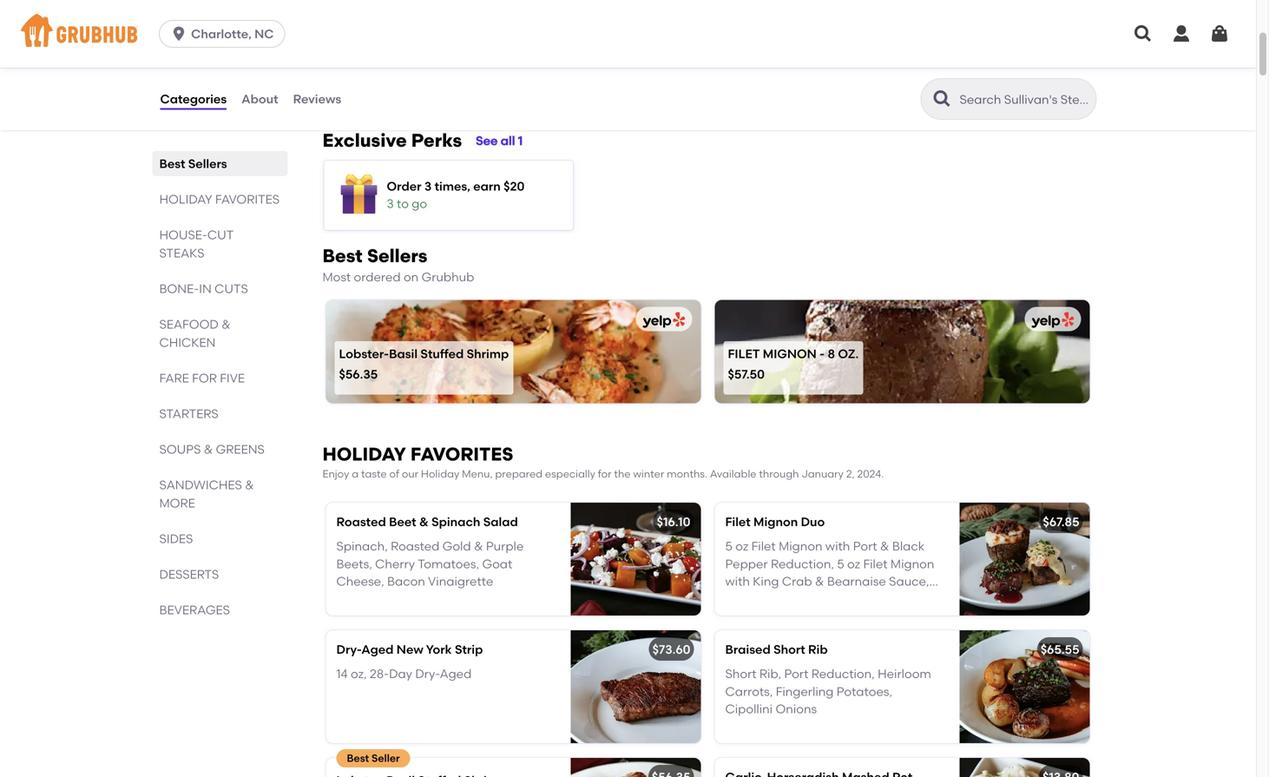 Task type: locate. For each thing, give the bounding box(es) containing it.
1 vertical spatial best
[[323, 245, 363, 267]]

with up bearnaise in the right bottom of the page
[[826, 539, 851, 554]]

braised short rib
[[726, 642, 828, 657]]

short left rib on the right bottom of the page
[[774, 642, 806, 657]]

sellers
[[188, 156, 227, 171], [367, 245, 428, 267]]

svg image
[[1210, 23, 1231, 44], [170, 25, 188, 43]]

& right the soups
[[204, 442, 213, 457]]

reduction, up potatoes,
[[812, 667, 875, 681]]

0 horizontal spatial aged
[[362, 642, 394, 657]]

best up holiday favorites
[[159, 156, 185, 171]]

bearnaise
[[828, 574, 887, 589]]

5
[[726, 539, 733, 554], [838, 557, 845, 571]]

months.
[[667, 468, 708, 480]]

2024.
[[858, 468, 884, 480]]

0 vertical spatial best
[[159, 156, 185, 171]]

1 horizontal spatial dry-
[[415, 667, 440, 681]]

categories button
[[159, 68, 228, 130]]

& right gold at the left
[[474, 539, 483, 554]]

nc
[[255, 26, 274, 41]]

1 vertical spatial favorites
[[411, 443, 514, 465]]

best inside best sellers most ordered on grubhub
[[323, 245, 363, 267]]

& inside seafood & chicken
[[222, 317, 231, 332]]

sandwiches & more
[[159, 478, 254, 511]]

favorites for holiday favorites enjoy a taste of our holiday menu, prepared especially for the winter months. available through january 2, 2024.
[[411, 443, 514, 465]]

charlotte,
[[191, 26, 252, 41]]

favorites
[[215, 192, 280, 207], [411, 443, 514, 465]]

roasted inside spinach, roasted gold & purple beets, cherry tomatoes, goat cheese, bacon vinaigrette
[[391, 539, 440, 554]]

oz
[[736, 539, 749, 554], [848, 557, 861, 571]]

bacon
[[387, 574, 425, 589]]

2 vertical spatial best
[[347, 752, 369, 765]]

0 vertical spatial short
[[774, 642, 806, 657]]

reviews button
[[292, 68, 342, 130]]

& down greens on the left bottom of page
[[245, 478, 254, 493]]

0 vertical spatial sellers
[[188, 156, 227, 171]]

short up carrots,
[[726, 667, 757, 681]]

in
[[199, 281, 212, 296]]

$56.35
[[339, 367, 378, 382]]

sellers inside best sellers most ordered on grubhub
[[367, 245, 428, 267]]

most
[[323, 270, 351, 285]]

1 vertical spatial roasted
[[391, 539, 440, 554]]

roasted up the spinach,
[[337, 514, 386, 529]]

braised
[[726, 642, 771, 657]]

0 vertical spatial with
[[826, 539, 851, 554]]

0 horizontal spatial filet
[[726, 514, 751, 529]]

cuts
[[215, 281, 248, 296]]

crab
[[782, 574, 813, 589]]

1 vertical spatial sellers
[[367, 245, 428, 267]]

mignon down the duo
[[779, 539, 823, 554]]

1 vertical spatial port
[[785, 667, 809, 681]]

1 horizontal spatial holiday
[[323, 443, 406, 465]]

reduction, up crab
[[771, 557, 835, 571]]

dry- right "day"
[[415, 667, 440, 681]]

1 vertical spatial mignon
[[779, 539, 823, 554]]

through
[[760, 468, 800, 480]]

1 horizontal spatial favorites
[[411, 443, 514, 465]]

$65.55
[[1041, 642, 1080, 657]]

chicken
[[159, 335, 216, 350]]

new
[[397, 642, 424, 657]]

sellers for best sellers
[[188, 156, 227, 171]]

0 horizontal spatial roasted
[[337, 514, 386, 529]]

0 horizontal spatial svg image
[[170, 25, 188, 43]]

house-cut steaks
[[159, 228, 234, 261]]

1 vertical spatial holiday
[[323, 443, 406, 465]]

1 vertical spatial aged
[[440, 667, 472, 681]]

charlotte, nc
[[191, 26, 274, 41]]

reduction,
[[771, 557, 835, 571], [812, 667, 875, 681]]

beets,
[[337, 557, 372, 571]]

1 horizontal spatial oz
[[848, 557, 861, 571]]

1 vertical spatial filet
[[752, 539, 776, 554]]

0 vertical spatial port
[[854, 539, 878, 554]]

best sellers most ordered on grubhub
[[323, 245, 475, 285]]

0 horizontal spatial 3
[[387, 197, 394, 211]]

0 horizontal spatial oz
[[736, 539, 749, 554]]

lobster-
[[339, 346, 389, 361]]

port inside 5 oz filet mignon with port & black pepper reduction, 5 oz filet mignon with king crab & bearnaise sauce, twice-baked potato
[[854, 539, 878, 554]]

spinach, roasted gold & purple beets, cherry tomatoes, goat cheese, bacon vinaigrette
[[337, 539, 524, 589]]

0 vertical spatial filet
[[726, 514, 751, 529]]

winter
[[634, 468, 665, 480]]

0 horizontal spatial sellers
[[188, 156, 227, 171]]

0 horizontal spatial dry-
[[337, 642, 362, 657]]

purple
[[486, 539, 524, 554]]

filet mignon - 8 oz. $57.50
[[728, 346, 859, 382]]

3 up go
[[425, 179, 432, 194]]

& inside spinach, roasted gold & purple beets, cherry tomatoes, goat cheese, bacon vinaigrette
[[474, 539, 483, 554]]

& down cuts
[[222, 317, 231, 332]]

mignon
[[754, 514, 798, 529], [779, 539, 823, 554], [891, 557, 935, 571]]

of
[[390, 468, 400, 480]]

0 horizontal spatial yelp image
[[640, 312, 686, 329]]

1 horizontal spatial yelp image
[[1029, 312, 1075, 329]]

0 horizontal spatial short
[[726, 667, 757, 681]]

1 vertical spatial reduction,
[[812, 667, 875, 681]]

0 vertical spatial favorites
[[215, 192, 280, 207]]

1 yelp image from the left
[[640, 312, 686, 329]]

short
[[774, 642, 806, 657], [726, 667, 757, 681]]

oz up pepper
[[736, 539, 749, 554]]

1 horizontal spatial port
[[854, 539, 878, 554]]

filet mignon duo
[[726, 514, 825, 529]]

search icon image
[[932, 89, 953, 109]]

0 horizontal spatial holiday
[[159, 192, 212, 207]]

1 vertical spatial oz
[[848, 557, 861, 571]]

braised short rib image
[[960, 630, 1091, 743]]

0 vertical spatial oz
[[736, 539, 749, 554]]

1 svg image from the left
[[1134, 23, 1154, 44]]

aged up 28-
[[362, 642, 394, 657]]

holiday up a on the left bottom of the page
[[323, 443, 406, 465]]

1 horizontal spatial roasted
[[391, 539, 440, 554]]

best left seller
[[347, 752, 369, 765]]

favorites up menu,
[[411, 443, 514, 465]]

dry-aged new york strip image
[[571, 630, 701, 743]]

mignon up 'sauce,' on the right bottom
[[891, 557, 935, 571]]

1 horizontal spatial 3
[[425, 179, 432, 194]]

all
[[501, 133, 515, 148]]

our
[[402, 468, 419, 480]]

14 oz, 28-day dry-aged
[[337, 667, 472, 681]]

tomatoes,
[[418, 557, 480, 571]]

perks
[[412, 130, 462, 152]]

1 horizontal spatial filet
[[752, 539, 776, 554]]

28-
[[370, 667, 389, 681]]

port up fingerling
[[785, 667, 809, 681]]

0 vertical spatial aged
[[362, 642, 394, 657]]

port inside short rib, port reduction, heirloom carrots, fingerling potatoes, cipollini onions
[[785, 667, 809, 681]]

with up twice- at the bottom right of page
[[726, 574, 750, 589]]

for
[[598, 468, 612, 480]]

sellers up on
[[367, 245, 428, 267]]

a
[[352, 468, 359, 480]]

best
[[159, 156, 185, 171], [323, 245, 363, 267], [347, 752, 369, 765]]

port up bearnaise in the right bottom of the page
[[854, 539, 878, 554]]

2 yelp image from the left
[[1029, 312, 1075, 329]]

2 vertical spatial mignon
[[891, 557, 935, 571]]

5 up pepper
[[726, 539, 733, 554]]

aged down strip
[[440, 667, 472, 681]]

carrots,
[[726, 684, 773, 699]]

-
[[820, 346, 825, 361]]

oz up bearnaise in the right bottom of the page
[[848, 557, 861, 571]]

roasted up the cherry
[[391, 539, 440, 554]]

strip
[[455, 642, 483, 657]]

with
[[826, 539, 851, 554], [726, 574, 750, 589]]

seafood
[[159, 317, 219, 332]]

lobster-basil stuffed shrimp image
[[571, 758, 701, 777]]

holiday inside holiday favorites enjoy a taste of our holiday menu, prepared especially for the winter months. available through january 2, 2024.
[[323, 443, 406, 465]]

2 horizontal spatial filet
[[864, 557, 888, 571]]

fingerling
[[776, 684, 834, 699]]

5 oz filet mignon with port & black pepper reduction, 5 oz filet mignon with king crab & bearnaise sauce, twice-baked potato
[[726, 539, 935, 607]]

sellers up holiday favorites
[[188, 156, 227, 171]]

desserts
[[159, 567, 219, 582]]

rib
[[809, 642, 828, 657]]

0 vertical spatial holiday
[[159, 192, 212, 207]]

favorites inside holiday favorites enjoy a taste of our holiday menu, prepared especially for the winter months. available through january 2, 2024.
[[411, 443, 514, 465]]

1 vertical spatial short
[[726, 667, 757, 681]]

mignon left the duo
[[754, 514, 798, 529]]

prepared
[[495, 468, 543, 480]]

more
[[159, 496, 195, 511]]

1
[[518, 133, 523, 148]]

holiday for holiday favorites
[[159, 192, 212, 207]]

holiday
[[421, 468, 460, 480]]

0 horizontal spatial port
[[785, 667, 809, 681]]

grubhub
[[422, 270, 475, 285]]

fare for five
[[159, 371, 245, 386]]

best up most at left
[[323, 245, 363, 267]]

1 horizontal spatial sellers
[[367, 245, 428, 267]]

1 horizontal spatial 5
[[838, 557, 845, 571]]

0 horizontal spatial 5
[[726, 539, 733, 554]]

0 horizontal spatial favorites
[[215, 192, 280, 207]]

vinaigrette
[[428, 574, 494, 589]]

1 horizontal spatial aged
[[440, 667, 472, 681]]

0 vertical spatial reduction,
[[771, 557, 835, 571]]

soups
[[159, 442, 201, 457]]

holiday favorites
[[159, 192, 280, 207]]

best for best sellers most ordered on grubhub
[[323, 245, 363, 267]]

holiday
[[159, 192, 212, 207], [323, 443, 406, 465]]

0 horizontal spatial svg image
[[1134, 23, 1154, 44]]

1 vertical spatial 3
[[387, 197, 394, 211]]

0 vertical spatial mignon
[[754, 514, 798, 529]]

dry- up 14
[[337, 642, 362, 657]]

oz.
[[838, 346, 859, 361]]

5 up bearnaise in the right bottom of the page
[[838, 557, 845, 571]]

sandwiches
[[159, 478, 242, 493]]

& right beet
[[419, 514, 429, 529]]

mignon
[[763, 346, 817, 361]]

favorites up cut
[[215, 192, 280, 207]]

1 horizontal spatial svg image
[[1172, 23, 1193, 44]]

0 vertical spatial 5
[[726, 539, 733, 554]]

charlotte, nc button
[[159, 20, 292, 48]]

3
[[425, 179, 432, 194], [387, 197, 394, 211]]

house-
[[159, 228, 208, 242]]

$57.50
[[728, 367, 765, 382]]

1 vertical spatial dry-
[[415, 667, 440, 681]]

1 vertical spatial with
[[726, 574, 750, 589]]

about
[[242, 92, 278, 106]]

1 horizontal spatial short
[[774, 642, 806, 657]]

short inside short rib, port reduction, heirloom carrots, fingerling potatoes, cipollini onions
[[726, 667, 757, 681]]

svg image
[[1134, 23, 1154, 44], [1172, 23, 1193, 44]]

potatoes,
[[837, 684, 893, 699]]

especially
[[545, 468, 596, 480]]

yelp image
[[640, 312, 686, 329], [1029, 312, 1075, 329]]

best inside best seller 'button'
[[347, 752, 369, 765]]

holiday up the house-
[[159, 192, 212, 207]]

yelp image for filet mignon - 8 oz.
[[1029, 312, 1075, 329]]

&
[[222, 317, 231, 332], [204, 442, 213, 457], [245, 478, 254, 493], [419, 514, 429, 529], [474, 539, 483, 554], [881, 539, 890, 554], [816, 574, 825, 589]]

0 vertical spatial 3
[[425, 179, 432, 194]]

3 left "to"
[[387, 197, 394, 211]]



Task type: describe. For each thing, give the bounding box(es) containing it.
the
[[614, 468, 631, 480]]

& inside the sandwiches & more
[[245, 478, 254, 493]]

$20
[[504, 179, 525, 194]]

1 horizontal spatial svg image
[[1210, 23, 1231, 44]]

taste
[[361, 468, 387, 480]]

main navigation navigation
[[0, 0, 1257, 68]]

ordered
[[354, 270, 401, 285]]

best seller button
[[326, 749, 701, 777]]

cherry
[[375, 557, 415, 571]]

january
[[802, 468, 844, 480]]

2,
[[847, 468, 855, 480]]

0 vertical spatial dry-
[[337, 642, 362, 657]]

0 horizontal spatial with
[[726, 574, 750, 589]]

holiday favorites enjoy a taste of our holiday menu, prepared especially for the winter months. available through january 2, 2024.
[[323, 443, 884, 480]]

2 vertical spatial filet
[[864, 557, 888, 571]]

onions
[[776, 702, 817, 717]]

beet
[[389, 514, 417, 529]]

sellers for best sellers most ordered on grubhub
[[367, 245, 428, 267]]

five
[[220, 371, 245, 386]]

reduction, inside 5 oz filet mignon with port & black pepper reduction, 5 oz filet mignon with king crab & bearnaise sauce, twice-baked potato
[[771, 557, 835, 571]]

svg image inside charlotte, nc button
[[170, 25, 188, 43]]

short rib, port reduction, heirloom carrots, fingerling potatoes, cipollini onions
[[726, 667, 932, 717]]

best sellers
[[159, 156, 227, 171]]

basil
[[389, 346, 418, 361]]

greens
[[216, 442, 265, 457]]

stuffed
[[421, 346, 464, 361]]

rewards image
[[338, 175, 380, 216]]

8
[[828, 346, 836, 361]]

reduction, inside short rib, port reduction, heirloom carrots, fingerling potatoes, cipollini onions
[[812, 667, 875, 681]]

& up potato
[[816, 574, 825, 589]]

filet mignon duo image
[[960, 503, 1091, 616]]

heirloom
[[878, 667, 932, 681]]

duo
[[801, 514, 825, 529]]

york
[[426, 642, 452, 657]]

best for best seller
[[347, 752, 369, 765]]

exclusive perks
[[323, 130, 462, 152]]

2 svg image from the left
[[1172, 23, 1193, 44]]

day
[[389, 667, 413, 681]]

times,
[[435, 179, 471, 194]]

dry-aged new york strip
[[337, 642, 483, 657]]

about button
[[241, 68, 279, 130]]

salad
[[484, 514, 518, 529]]

see all 1
[[476, 133, 523, 148]]

to
[[397, 197, 409, 211]]

goat
[[482, 557, 513, 571]]

order 3 times, earn $20 3 to go
[[387, 179, 525, 211]]

gold
[[443, 539, 471, 554]]

filet
[[728, 346, 760, 361]]

garlic-horseradish mashed potatoes image
[[960, 758, 1091, 777]]

$73.60
[[653, 642, 691, 657]]

cut
[[208, 228, 234, 242]]

black
[[893, 539, 925, 554]]

steaks
[[159, 246, 205, 261]]

$67.85
[[1044, 514, 1080, 529]]

0 vertical spatial roasted
[[337, 514, 386, 529]]

categories
[[160, 92, 227, 106]]

potato
[[805, 592, 844, 607]]

enjoy
[[323, 468, 349, 480]]

bone-
[[159, 281, 199, 296]]

exclusive
[[323, 130, 407, 152]]

1 horizontal spatial with
[[826, 539, 851, 554]]

order
[[387, 179, 422, 194]]

see
[[476, 133, 498, 148]]

for
[[192, 371, 217, 386]]

king
[[753, 574, 780, 589]]

sides
[[159, 532, 193, 546]]

best seller
[[347, 752, 400, 765]]

14
[[337, 667, 348, 681]]

roasted beet & spinach salad image
[[571, 503, 701, 616]]

seafood & chicken
[[159, 317, 231, 350]]

twice-
[[726, 592, 765, 607]]

best for best sellers
[[159, 156, 185, 171]]

Search Sullivan's Steakhouse search field
[[959, 91, 1091, 108]]

on
[[404, 270, 419, 285]]

roasted beet & spinach salad
[[337, 514, 518, 529]]

cipollini
[[726, 702, 773, 717]]

sauce,
[[890, 574, 930, 589]]

see all 1 button
[[476, 125, 523, 156]]

shrimp
[[467, 346, 509, 361]]

favorites for holiday favorites
[[215, 192, 280, 207]]

bone-in cuts
[[159, 281, 248, 296]]

seller
[[372, 752, 400, 765]]

1 vertical spatial 5
[[838, 557, 845, 571]]

spinach
[[432, 514, 481, 529]]

yelp image for lobster-basil stuffed shrimp
[[640, 312, 686, 329]]

spinach,
[[337, 539, 388, 554]]

& left black
[[881, 539, 890, 554]]

soups & greens
[[159, 442, 265, 457]]

holiday for holiday favorites enjoy a taste of our holiday menu, prepared especially for the winter months. available through january 2, 2024.
[[323, 443, 406, 465]]



Task type: vqa. For each thing, say whether or not it's contained in the screenshot.
leftmost Save this restaurant image
no



